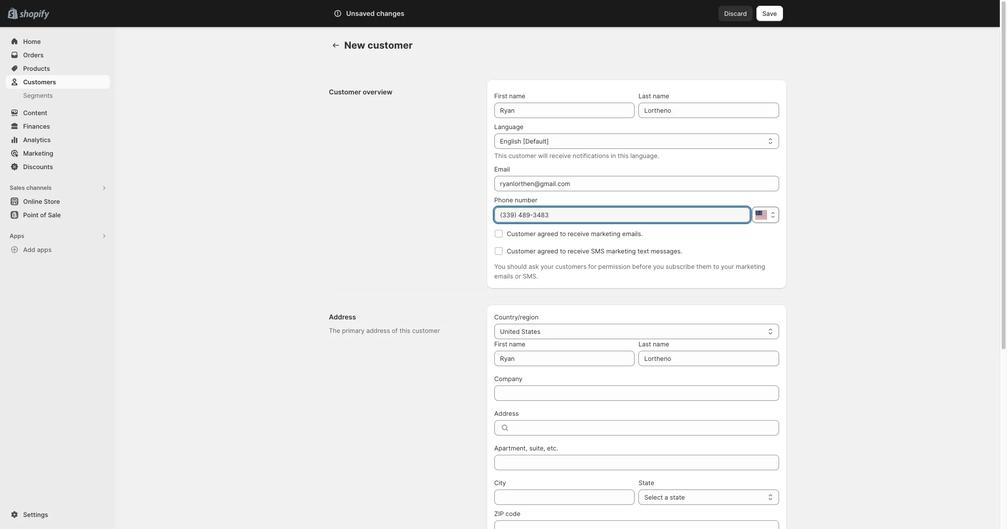 Task type: locate. For each thing, give the bounding box(es) containing it.
First name text field
[[495, 351, 635, 367]]

first name down united
[[495, 340, 526, 348]]

segments
[[23, 92, 53, 99]]

store
[[44, 198, 60, 205]]

customer
[[368, 40, 413, 51], [509, 152, 537, 160], [412, 327, 440, 335]]

should
[[508, 263, 527, 271]]

0 vertical spatial receive
[[550, 152, 571, 160]]

sales channels button
[[6, 181, 110, 195]]

1 first from the top
[[495, 92, 508, 100]]

1 vertical spatial first
[[495, 340, 508, 348]]

marketing up permission
[[607, 247, 636, 255]]

1 last name text field from the top
[[639, 103, 780, 118]]

to for marketing
[[560, 230, 566, 238]]

to
[[560, 230, 566, 238], [560, 247, 566, 255], [714, 263, 720, 271]]

2 first from the top
[[495, 340, 508, 348]]

0 horizontal spatial this
[[400, 327, 411, 335]]

last
[[639, 92, 652, 100], [639, 340, 652, 348]]

0 horizontal spatial of
[[40, 211, 46, 219]]

apartment,
[[495, 445, 528, 452]]

marketing
[[592, 230, 621, 238], [607, 247, 636, 255], [736, 263, 766, 271]]

this right in
[[618, 152, 629, 160]]

address down company
[[495, 410, 519, 418]]

0 vertical spatial last
[[639, 92, 652, 100]]

Last name text field
[[639, 103, 780, 118], [639, 351, 780, 367]]

primary
[[342, 327, 365, 335]]

language
[[495, 123, 524, 131]]

for
[[589, 263, 597, 271]]

marketing inside you should ask your customers for permission before you subscribe them to your marketing emails or sms.
[[736, 263, 766, 271]]

of right address
[[392, 327, 398, 335]]

customer for customer overview
[[329, 88, 361, 96]]

2 last from the top
[[639, 340, 652, 348]]

unsaved
[[347, 9, 375, 17]]

phone
[[495, 196, 513, 204]]

2 vertical spatial receive
[[568, 247, 590, 255]]

last name text field for phone number
[[639, 103, 780, 118]]

etc.
[[548, 445, 559, 452]]

address
[[367, 327, 390, 335]]

1 last from the top
[[639, 92, 652, 100]]

1 last name from the top
[[639, 92, 670, 100]]

language.
[[631, 152, 660, 160]]

of left sale
[[40, 211, 46, 219]]

last name
[[639, 92, 670, 100], [639, 340, 670, 348]]

point of sale button
[[0, 208, 116, 222]]

marketing up sms
[[592, 230, 621, 238]]

0 vertical spatial agreed
[[538, 230, 559, 238]]

overview
[[363, 88, 393, 96]]

0 horizontal spatial address
[[329, 313, 356, 321]]

City text field
[[495, 490, 635, 505]]

first name up language
[[495, 92, 526, 100]]

Email email field
[[495, 176, 780, 191]]

first
[[495, 92, 508, 100], [495, 340, 508, 348]]

1 vertical spatial last name text field
[[639, 351, 780, 367]]

customer agreed to receive sms marketing text messages.
[[507, 247, 683, 255]]

last for language
[[639, 92, 652, 100]]

2 vertical spatial customer
[[507, 247, 536, 255]]

1 vertical spatial last name
[[639, 340, 670, 348]]

discard
[[725, 10, 748, 17]]

receive for marketing
[[568, 230, 590, 238]]

2 vertical spatial to
[[714, 263, 720, 271]]

shopify image
[[19, 10, 49, 20]]

last name for company
[[639, 340, 670, 348]]

2 agreed from the top
[[538, 247, 559, 255]]

0 vertical spatial first
[[495, 92, 508, 100]]

of
[[40, 211, 46, 219], [392, 327, 398, 335]]

this right address
[[400, 327, 411, 335]]

subscribe
[[666, 263, 695, 271]]

customer for new
[[368, 40, 413, 51]]

text
[[638, 247, 650, 255]]

marketing
[[23, 150, 53, 157]]

0 horizontal spatial your
[[541, 263, 554, 271]]

receive for notifications
[[550, 152, 571, 160]]

receive
[[550, 152, 571, 160], [568, 230, 590, 238], [568, 247, 590, 255]]

marketing right them
[[736, 263, 766, 271]]

sales channels
[[10, 184, 52, 191]]

will
[[539, 152, 548, 160]]

messages.
[[651, 247, 683, 255]]

emails.
[[623, 230, 643, 238]]

this
[[495, 152, 507, 160]]

1 vertical spatial receive
[[568, 230, 590, 238]]

1 vertical spatial to
[[560, 247, 566, 255]]

first name
[[495, 92, 526, 100], [495, 340, 526, 348]]

2 vertical spatial marketing
[[736, 263, 766, 271]]

code
[[506, 510, 521, 518]]

permission
[[599, 263, 631, 271]]

0 vertical spatial first name
[[495, 92, 526, 100]]

customer down english [default]
[[509, 152, 537, 160]]

customer right address
[[412, 327, 440, 335]]

2 last name text field from the top
[[639, 351, 780, 367]]

content link
[[6, 106, 110, 120]]

1 your from the left
[[541, 263, 554, 271]]

finances link
[[6, 120, 110, 133]]

1 horizontal spatial this
[[618, 152, 629, 160]]

2 first name from the top
[[495, 340, 526, 348]]

name for phone number 'last name' text box
[[653, 92, 670, 100]]

0 vertical spatial customer
[[368, 40, 413, 51]]

receive for sms
[[568, 247, 590, 255]]

company
[[495, 375, 523, 383]]

the
[[329, 327, 341, 335]]

receive right will
[[550, 152, 571, 160]]

suite,
[[530, 445, 546, 452]]

apps button
[[6, 230, 110, 243]]

name for first name text field
[[510, 92, 526, 100]]

products link
[[6, 62, 110, 75]]

customer
[[329, 88, 361, 96], [507, 230, 536, 238], [507, 247, 536, 255]]

apps
[[10, 232, 24, 240]]

customers
[[556, 263, 587, 271]]

first up language
[[495, 92, 508, 100]]

first for language
[[495, 92, 508, 100]]

0 vertical spatial last name text field
[[639, 103, 780, 118]]

customer down search
[[368, 40, 413, 51]]

[default]
[[523, 137, 549, 145]]

agreed for customer agreed to receive sms marketing text messages.
[[538, 247, 559, 255]]

2 last name from the top
[[639, 340, 670, 348]]

first down united
[[495, 340, 508, 348]]

0 vertical spatial to
[[560, 230, 566, 238]]

country/region
[[495, 313, 539, 321]]

orders link
[[6, 48, 110, 62]]

name
[[510, 92, 526, 100], [653, 92, 670, 100], [510, 340, 526, 348], [653, 340, 670, 348]]

your right "ask"
[[541, 263, 554, 271]]

receive up customer agreed to receive sms marketing text messages. in the right of the page
[[568, 230, 590, 238]]

agreed
[[538, 230, 559, 238], [538, 247, 559, 255]]

analytics
[[23, 136, 51, 144]]

1 vertical spatial first name
[[495, 340, 526, 348]]

1 vertical spatial marketing
[[607, 247, 636, 255]]

1 horizontal spatial of
[[392, 327, 398, 335]]

to inside you should ask your customers for permission before you subscribe them to your marketing emails or sms.
[[714, 263, 720, 271]]

1 first name from the top
[[495, 92, 526, 100]]

finances
[[23, 122, 50, 130]]

1 vertical spatial this
[[400, 327, 411, 335]]

0 vertical spatial last name
[[639, 92, 670, 100]]

1 vertical spatial agreed
[[538, 247, 559, 255]]

your right them
[[722, 263, 735, 271]]

0 vertical spatial of
[[40, 211, 46, 219]]

1 agreed from the top
[[538, 230, 559, 238]]

add
[[23, 246, 35, 254]]

your
[[541, 263, 554, 271], [722, 263, 735, 271]]

1 horizontal spatial address
[[495, 410, 519, 418]]

last name text field for apartment, suite, etc.
[[639, 351, 780, 367]]

1 vertical spatial last
[[639, 340, 652, 348]]

0 vertical spatial customer
[[329, 88, 361, 96]]

1 vertical spatial customer
[[509, 152, 537, 160]]

english
[[501, 137, 522, 145]]

1 horizontal spatial your
[[722, 263, 735, 271]]

1 vertical spatial customer
[[507, 230, 536, 238]]

segments link
[[6, 89, 110, 102]]

this
[[618, 152, 629, 160], [400, 327, 411, 335]]

name for first name text box on the bottom of page
[[510, 340, 526, 348]]

sale
[[48, 211, 61, 219]]

apartment, suite, etc.
[[495, 445, 559, 452]]

address up the
[[329, 313, 356, 321]]

receive up customers
[[568, 247, 590, 255]]



Task type: vqa. For each thing, say whether or not it's contained in the screenshot.
First name text field
yes



Task type: describe. For each thing, give the bounding box(es) containing it.
analytics link
[[6, 133, 110, 147]]

states
[[522, 328, 541, 336]]

in
[[611, 152, 617, 160]]

products
[[23, 65, 50, 72]]

save button
[[757, 6, 783, 21]]

select a state
[[645, 494, 686, 502]]

apps
[[37, 246, 52, 254]]

point
[[23, 211, 39, 219]]

first name for company
[[495, 340, 526, 348]]

content
[[23, 109, 47, 117]]

0 vertical spatial this
[[618, 152, 629, 160]]

search button
[[361, 6, 640, 21]]

new customer
[[345, 40, 413, 51]]

settings
[[23, 511, 48, 519]]

emails
[[495, 272, 514, 280]]

to for sms
[[560, 247, 566, 255]]

first for company
[[495, 340, 508, 348]]

Address text field
[[514, 421, 780, 436]]

city
[[495, 479, 507, 487]]

discounts link
[[6, 160, 110, 174]]

customer for this
[[509, 152, 537, 160]]

zip code
[[495, 510, 521, 518]]

Phone number text field
[[495, 207, 751, 223]]

the primary address of this customer
[[329, 327, 440, 335]]

before
[[633, 263, 652, 271]]

this customer will receive notifications in this language.
[[495, 152, 660, 160]]

last for company
[[639, 340, 652, 348]]

ask
[[529, 263, 539, 271]]

online
[[23, 198, 42, 205]]

discard button
[[719, 6, 753, 21]]

orders
[[23, 51, 44, 59]]

agreed for customer agreed to receive marketing emails.
[[538, 230, 559, 238]]

point of sale
[[23, 211, 61, 219]]

ZIP code text field
[[495, 521, 780, 530]]

online store button
[[0, 195, 116, 208]]

state
[[671, 494, 686, 502]]

you should ask your customers for permission before you subscribe them to your marketing emails or sms.
[[495, 263, 766, 280]]

you
[[495, 263, 506, 271]]

or
[[515, 272, 521, 280]]

customers link
[[6, 75, 110, 89]]

english [default]
[[501, 137, 549, 145]]

a
[[665, 494, 669, 502]]

united states (+1) image
[[756, 211, 768, 219]]

name for apartment, suite, etc. 'last name' text box
[[653, 340, 670, 348]]

new
[[345, 40, 366, 51]]

0 vertical spatial marketing
[[592, 230, 621, 238]]

0 vertical spatial address
[[329, 313, 356, 321]]

point of sale link
[[6, 208, 110, 222]]

united
[[501, 328, 520, 336]]

search
[[376, 10, 397, 17]]

settings link
[[6, 508, 110, 522]]

of inside 'link'
[[40, 211, 46, 219]]

united states
[[501, 328, 541, 336]]

online store
[[23, 198, 60, 205]]

home
[[23, 38, 41, 45]]

First name text field
[[495, 103, 635, 118]]

add apps
[[23, 246, 52, 254]]

channels
[[26, 184, 52, 191]]

customer overview
[[329, 88, 393, 96]]

Apartment, suite, etc. text field
[[495, 455, 780, 471]]

sms
[[592, 247, 605, 255]]

1 vertical spatial of
[[392, 327, 398, 335]]

customers
[[23, 78, 56, 86]]

customer for customer agreed to receive marketing emails.
[[507, 230, 536, 238]]

zip
[[495, 510, 504, 518]]

1 vertical spatial address
[[495, 410, 519, 418]]

sms.
[[523, 272, 539, 280]]

save
[[763, 10, 778, 17]]

online store link
[[6, 195, 110, 208]]

you
[[654, 263, 664, 271]]

customer agreed to receive marketing emails.
[[507, 230, 643, 238]]

state
[[639, 479, 655, 487]]

number
[[515, 196, 538, 204]]

notifications
[[573, 152, 610, 160]]

home link
[[6, 35, 110, 48]]

customer for customer agreed to receive sms marketing text messages.
[[507, 247, 536, 255]]

unsaved changes
[[347, 9, 405, 17]]

first name for language
[[495, 92, 526, 100]]

changes
[[377, 9, 405, 17]]

sales
[[10, 184, 25, 191]]

Company text field
[[495, 386, 780, 401]]

select
[[645, 494, 663, 502]]

last name for language
[[639, 92, 670, 100]]

phone number
[[495, 196, 538, 204]]

2 your from the left
[[722, 263, 735, 271]]

2 vertical spatial customer
[[412, 327, 440, 335]]

add apps button
[[6, 243, 110, 257]]

them
[[697, 263, 712, 271]]

email
[[495, 165, 510, 173]]



